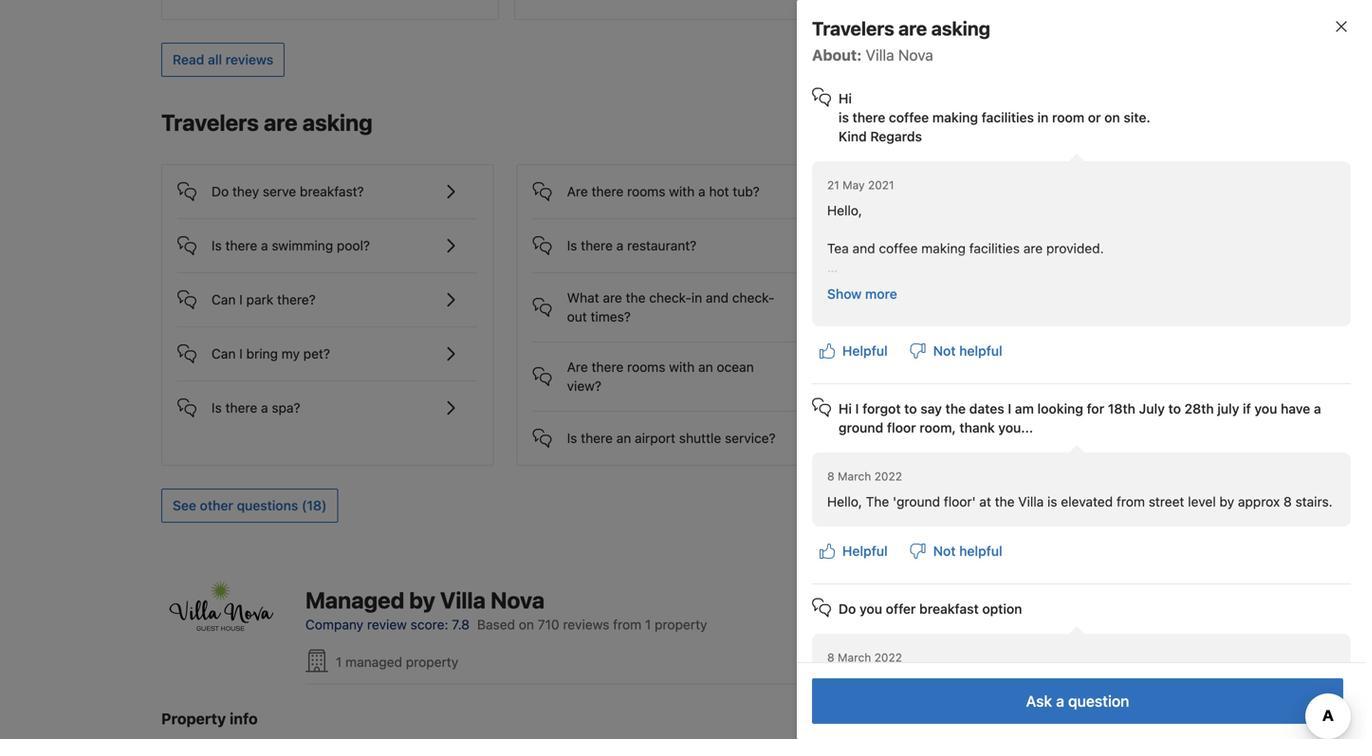 Task type: describe. For each thing, give the bounding box(es) containing it.
times?
[[591, 309, 631, 325]]

with for a
[[669, 184, 695, 199]]

travelers are asking dialog
[[767, 0, 1367, 739]]

based
[[477, 617, 515, 633]]

july
[[1139, 401, 1165, 417]]

1 inside the managed by villa nova company review score: 7.8 based on 710 reviews from 1 property
[[645, 617, 651, 633]]

there for is there a spa?
[[225, 400, 257, 416]]

2 8 march 2022 from the top
[[828, 651, 902, 664]]

out
[[567, 309, 587, 325]]

floor
[[887, 420, 916, 436]]

1 vertical spatial 8
[[1284, 494, 1292, 510]]

helpful for the
[[960, 543, 1003, 559]]

not for say
[[933, 543, 956, 559]]

helpful button for hi i forgot to say the dates i am looking for 18th july to 28th july if you have a ground floor room, thank you...
[[812, 534, 896, 568]]

rooms for an
[[627, 359, 666, 375]]

in inside what are the check-in and check- out times?
[[692, 290, 702, 306]]

helpful for hi i forgot to say the dates i am looking for 18th july to 28th july if you have a ground floor room, thank you...
[[843, 543, 888, 559]]

there for are there rooms with an ocean view?
[[592, 359, 624, 375]]

hi for hi is there coffee making facilities in room or on site. kind regards
[[839, 91, 852, 106]]

most
[[1083, 360, 1114, 376]]

about:
[[812, 46, 862, 64]]

view?
[[567, 378, 602, 394]]

more
[[865, 286, 898, 302]]

28th
[[1185, 401, 1214, 417]]

18th
[[1108, 401, 1136, 417]]

travelers are asking about: villa nova
[[812, 17, 991, 64]]

hello, tea and coffee making facilities are provided. kind regards, villa nova
[[828, 203, 1104, 313]]

you inside hi i forgot to say the dates i am looking for 18th july to 28th july if you have a ground floor room, thank you...
[[1255, 401, 1278, 417]]

0 vertical spatial 8
[[828, 470, 835, 483]]

a inside hi i forgot to say the dates i am looking for 18th july to 28th july if you have a ground floor room, thank you...
[[1314, 401, 1322, 417]]

for
[[1087, 401, 1105, 417]]

option
[[983, 601, 1023, 617]]

breakfast
[[920, 601, 979, 617]]

1 vertical spatial ask a question button
[[812, 679, 1344, 724]]

are there rooms with a hot tub? button
[[533, 165, 834, 203]]

are for travelers are asking
[[264, 109, 298, 136]]

level
[[1188, 494, 1216, 510]]

0 vertical spatial ask a question
[[993, 311, 1085, 326]]

swimming
[[272, 238, 333, 253]]

is there a restaurant? button
[[533, 219, 834, 257]]

airport
[[635, 430, 676, 446]]

is for is there an airport shuttle service?
[[567, 430, 577, 446]]

you...
[[999, 420, 1034, 436]]

is there a swimming pool?
[[212, 238, 370, 253]]

helpful button for hi is there coffee making facilities in room or on site. kind regards
[[812, 334, 896, 368]]

not helpful button for making
[[903, 334, 1010, 368]]

provided.
[[1047, 241, 1104, 256]]

tub?
[[733, 184, 760, 199]]

forgot
[[863, 401, 901, 417]]

0 vertical spatial ask
[[993, 311, 1016, 326]]

nova inside hello, tea and coffee making facilities are provided. kind regards, villa nova
[[857, 298, 888, 313]]

is there an airport shuttle service? button
[[533, 412, 834, 450]]

there inside hi is there coffee making facilities in room or on site. kind regards
[[853, 110, 886, 125]]

there for is there a swimming pool?
[[225, 238, 257, 253]]

stairs.
[[1296, 494, 1333, 510]]

are inside hello, tea and coffee making facilities are provided. kind regards, villa nova
[[1024, 241, 1043, 256]]

1 vertical spatial is
[[1048, 494, 1058, 510]]

by inside travelers are asking dialog
[[1220, 494, 1235, 510]]

breakfast?
[[300, 184, 364, 199]]

are for are there rooms with a hot tub?
[[567, 184, 588, 199]]

read
[[173, 52, 204, 67]]

site.
[[1124, 110, 1151, 125]]

property info
[[161, 710, 258, 728]]

can i park there?
[[212, 292, 316, 307]]

see availability button
[[1089, 107, 1205, 141]]

can i park there? button
[[177, 273, 478, 311]]

still
[[982, 254, 1016, 277]]

the for hello,
[[995, 494, 1015, 510]]

coffee for there
[[889, 110, 929, 125]]

in inside hi is there coffee making facilities in room or on site. kind regards
[[1038, 110, 1049, 125]]

do for do they serve breakfast?
[[212, 184, 229, 199]]

travelers for travelers are asking
[[161, 109, 259, 136]]

kind inside hi is there coffee making facilities in room or on site. kind regards
[[839, 129, 867, 144]]

offer
[[886, 601, 916, 617]]

room,
[[920, 420, 956, 436]]

facilities for are
[[970, 241, 1020, 256]]

what
[[567, 290, 599, 306]]

bring
[[246, 346, 278, 362]]

0 vertical spatial question
[[1030, 311, 1085, 326]]

serve
[[263, 184, 296, 199]]

is for is there a spa?
[[212, 400, 222, 416]]

show more
[[828, 286, 898, 302]]

show more button
[[820, 277, 905, 311]]

thank
[[960, 420, 995, 436]]

they
[[232, 184, 259, 199]]

710
[[538, 617, 560, 633]]

with for an
[[669, 359, 695, 375]]

company
[[306, 617, 364, 633]]

and inside hello, tea and coffee making facilities are provided. kind regards, villa nova
[[853, 241, 876, 256]]

2021
[[868, 178, 894, 192]]

is there an airport shuttle service?
[[567, 430, 776, 446]]

on for nova
[[519, 617, 534, 633]]

instant
[[975, 360, 1016, 376]]

i for park
[[239, 292, 243, 307]]

have inside hi i forgot to say the dates i am looking for 18th july to 28th july if you have a ground floor room, thank you...
[[1281, 401, 1311, 417]]

at
[[980, 494, 992, 510]]

facilities for in
[[982, 110, 1034, 125]]

can i bring my pet? button
[[177, 327, 478, 365]]

we have an instant answer to most questions
[[901, 360, 1177, 376]]

do you offer breakfast option
[[839, 601, 1023, 617]]

question inside travelers are asking dialog
[[1069, 692, 1130, 710]]

there for is there a restaurant?
[[581, 238, 613, 253]]

1 8 march 2022 from the top
[[828, 470, 902, 483]]

still looking?
[[982, 254, 1096, 277]]

by inside the managed by villa nova company review score: 7.8 based on 710 reviews from 1 property
[[409, 587, 435, 614]]

reviews inside button
[[226, 52, 273, 67]]

do they serve breakfast? button
[[177, 165, 478, 203]]

hi i forgot to say the dates i am looking for 18th july to 28th july if you have a ground floor room, thank you...
[[839, 401, 1325, 436]]

hello, for hello, the 'ground floor' at the villa is elevated from street level by approx 8 stairs.
[[828, 494, 862, 510]]

nova inside the travelers are asking about: villa nova
[[899, 46, 934, 64]]

looking
[[1038, 401, 1084, 417]]

ask inside travelers are asking dialog
[[1026, 692, 1053, 710]]

hello, for hello, tea and coffee making facilities are provided. kind regards, villa nova
[[828, 203, 862, 218]]

1 horizontal spatial to
[[1067, 360, 1079, 376]]

0 horizontal spatial to
[[905, 401, 917, 417]]

availability
[[1128, 116, 1194, 132]]

rooms for a
[[627, 184, 666, 199]]

the
[[866, 494, 889, 510]]

see other questions (18)
[[173, 498, 327, 513]]

making for there
[[933, 110, 978, 125]]

travelers are asking
[[161, 109, 373, 136]]

the inside what are the check-in and check- out times?
[[626, 290, 646, 306]]

park
[[246, 292, 274, 307]]

1 managed property
[[336, 654, 459, 670]]

nova inside the managed by villa nova company review score: 7.8 based on 710 reviews from 1 property
[[491, 587, 545, 614]]

managed by villa nova company review score: 7.8 based on 710 reviews from 1 property
[[306, 587, 708, 633]]

from inside travelers are asking dialog
[[1117, 494, 1145, 510]]

see availability
[[1100, 116, 1194, 132]]

read all reviews
[[173, 52, 273, 67]]

i for forgot
[[856, 401, 859, 417]]

7.8
[[452, 617, 470, 633]]

info
[[230, 710, 258, 728]]

see other questions (18) button
[[161, 489, 338, 523]]

(18)
[[302, 498, 327, 513]]

an for we have an instant answer to most questions
[[956, 360, 971, 376]]

street
[[1149, 494, 1185, 510]]

is for is there a swimming pool?
[[212, 238, 222, 253]]

looking?
[[1020, 254, 1096, 277]]

ask a question inside travelers are asking dialog
[[1026, 692, 1130, 710]]

1 2022 from the top
[[875, 470, 902, 483]]

my
[[282, 346, 300, 362]]



Task type: vqa. For each thing, say whether or not it's contained in the screenshot.
$351 in 1 April 2024 OPTION
no



Task type: locate. For each thing, give the bounding box(es) containing it.
are for what are the check-in and check- out times?
[[603, 290, 622, 306]]

1 helpful button from the top
[[812, 334, 896, 368]]

1 vertical spatial do
[[839, 601, 856, 617]]

there down view?
[[581, 430, 613, 446]]

0 vertical spatial are
[[567, 184, 588, 199]]

helpful up instant
[[960, 343, 1003, 359]]

1 vertical spatial by
[[409, 587, 435, 614]]

questions inside button
[[237, 498, 298, 513]]

there up "what"
[[581, 238, 613, 253]]

0 vertical spatial not helpful button
[[903, 334, 1010, 368]]

1 vertical spatial on
[[519, 617, 534, 633]]

villa
[[866, 46, 895, 64], [828, 298, 853, 313], [1019, 494, 1044, 510], [440, 587, 486, 614]]

0 vertical spatial is
[[839, 110, 849, 125]]

not helpful for facilities
[[933, 343, 1003, 359]]

may
[[843, 178, 865, 192]]

making inside hello, tea and coffee making facilities are provided. kind regards, villa nova
[[922, 241, 966, 256]]

1 vertical spatial have
[[1281, 401, 1311, 417]]

managed
[[346, 654, 402, 670]]

do
[[212, 184, 229, 199], [839, 601, 856, 617]]

an inside are there rooms with an ocean view?
[[699, 359, 713, 375]]

1 not helpful from the top
[[933, 343, 1003, 359]]

see for see other questions (18)
[[173, 498, 196, 513]]

by right 'level'
[[1220, 494, 1235, 510]]

is up can i park there?
[[212, 238, 222, 253]]

coffee up regards,
[[879, 241, 918, 256]]

property
[[161, 710, 226, 728]]

approx
[[1238, 494, 1280, 510]]

see inside button
[[173, 498, 196, 513]]

0 vertical spatial in
[[1038, 110, 1049, 125]]

nova down regards,
[[857, 298, 888, 313]]

kind inside hello, tea and coffee making facilities are provided. kind regards, villa nova
[[828, 279, 855, 294]]

are for are there rooms with an ocean view?
[[567, 359, 588, 375]]

is inside is there a spa? button
[[212, 400, 222, 416]]

july
[[1218, 401, 1240, 417]]

0 horizontal spatial travelers
[[161, 109, 259, 136]]

2 not from the top
[[933, 543, 956, 559]]

is for is there a restaurant?
[[567, 238, 577, 253]]

rooms
[[627, 184, 666, 199], [627, 359, 666, 375]]

you left the offer
[[860, 601, 883, 617]]

a
[[699, 184, 706, 199], [261, 238, 268, 253], [617, 238, 624, 253], [1020, 311, 1027, 326], [261, 400, 268, 416], [1314, 401, 1322, 417], [1056, 692, 1065, 710]]

1 vertical spatial in
[[692, 290, 702, 306]]

0 horizontal spatial from
[[613, 617, 642, 633]]

hi inside hi i forgot to say the dates i am looking for 18th july to 28th july if you have a ground floor room, thank you...
[[839, 401, 852, 417]]

are there rooms with a hot tub?
[[567, 184, 760, 199]]

1 vertical spatial question
[[1069, 692, 1130, 710]]

0 vertical spatial and
[[853, 241, 876, 256]]

property inside the managed by villa nova company review score: 7.8 based on 710 reviews from 1 property
[[655, 617, 708, 633]]

i left am
[[1008, 401, 1012, 417]]

an inside button
[[617, 430, 631, 446]]

i inside button
[[239, 346, 243, 362]]

is inside hi is there coffee making facilities in room or on site. kind regards
[[839, 110, 849, 125]]

making inside hi is there coffee making facilities in room or on site. kind regards
[[933, 110, 978, 125]]

can left park
[[212, 292, 236, 307]]

can inside button
[[212, 346, 236, 362]]

1 vertical spatial and
[[706, 290, 729, 306]]

or
[[1088, 110, 1101, 125]]

2 vertical spatial the
[[995, 494, 1015, 510]]

0 vertical spatial on
[[1105, 110, 1121, 125]]

from inside the managed by villa nova company review score: 7.8 based on 710 reviews from 1 property
[[613, 617, 642, 633]]

not helpful button for say
[[903, 534, 1010, 568]]

not helpful button down floor'
[[903, 534, 1010, 568]]

rooms up 'is there a restaurant?'
[[627, 184, 666, 199]]

reviews inside the managed by villa nova company review score: 7.8 based on 710 reviews from 1 property
[[563, 617, 610, 633]]

with left hot
[[669, 184, 695, 199]]

2 not helpful from the top
[[933, 543, 1003, 559]]

there?
[[277, 292, 316, 307]]

there up view?
[[592, 359, 624, 375]]

0 horizontal spatial see
[[173, 498, 196, 513]]

can for can i park there?
[[212, 292, 236, 307]]

spa?
[[272, 400, 300, 416]]

2 helpful from the top
[[960, 543, 1003, 559]]

asking for travelers are asking
[[302, 109, 373, 136]]

2 march from the top
[[838, 651, 871, 664]]

i for bring
[[239, 346, 243, 362]]

are up 'is there a restaurant?'
[[567, 184, 588, 199]]

kind down tea
[[828, 279, 855, 294]]

making
[[933, 110, 978, 125], [922, 241, 966, 256]]

to left the "say"
[[905, 401, 917, 417]]

2 2022 from the top
[[875, 651, 902, 664]]

helpful down the 'the'
[[843, 543, 888, 559]]

1 horizontal spatial you
[[1255, 401, 1278, 417]]

are inside are there rooms with an ocean view?
[[567, 359, 588, 375]]

1 horizontal spatial do
[[839, 601, 856, 617]]

are
[[899, 17, 927, 39], [264, 109, 298, 136], [1024, 241, 1043, 256], [603, 290, 622, 306]]

are
[[567, 184, 588, 199], [567, 359, 588, 375]]

travelers up about:
[[812, 17, 895, 39]]

march
[[838, 470, 871, 483], [838, 651, 871, 664]]

and inside what are the check-in and check- out times?
[[706, 290, 729, 306]]

have right if
[[1281, 401, 1311, 417]]

0 horizontal spatial reviews
[[226, 52, 273, 67]]

answer
[[1020, 360, 1064, 376]]

1 can from the top
[[212, 292, 236, 307]]

hello, the 'ground floor' at the villa is elevated from street level by approx 8 stairs.
[[828, 494, 1333, 510]]

1 not from the top
[[933, 343, 956, 359]]

1 vertical spatial not helpful
[[933, 543, 1003, 559]]

not for making
[[933, 343, 956, 359]]

helpful button down the 'the'
[[812, 534, 896, 568]]

0 vertical spatial helpful
[[843, 343, 888, 359]]

1 vertical spatial you
[[860, 601, 883, 617]]

helpful down at at the right bottom of page
[[960, 543, 1003, 559]]

hello,
[[828, 203, 862, 218], [828, 494, 862, 510]]

rooms inside are there rooms with a hot tub? button
[[627, 184, 666, 199]]

are inside the travelers are asking about: villa nova
[[899, 17, 927, 39]]

not helpful for the
[[933, 543, 1003, 559]]

on inside hi is there coffee making facilities in room or on site. kind regards
[[1105, 110, 1121, 125]]

travelers down all
[[161, 109, 259, 136]]

ground
[[839, 420, 884, 436]]

managed
[[306, 587, 405, 614]]

0 vertical spatial see
[[1100, 116, 1124, 132]]

review
[[367, 617, 407, 633]]

0 vertical spatial helpful button
[[812, 334, 896, 368]]

with left the ocean at right
[[669, 359, 695, 375]]

not helpful up instant
[[933, 343, 1003, 359]]

0 vertical spatial ask a question button
[[981, 302, 1096, 336]]

to left most
[[1067, 360, 1079, 376]]

rooms down times?
[[627, 359, 666, 375]]

helpful for facilities
[[960, 343, 1003, 359]]

2022
[[875, 470, 902, 483], [875, 651, 902, 664]]

1 march from the top
[[838, 470, 871, 483]]

villa right at at the right bottom of page
[[1019, 494, 1044, 510]]

have
[[924, 360, 953, 376], [1281, 401, 1311, 417]]

and right tea
[[853, 241, 876, 256]]

by up score: at the bottom left of the page
[[409, 587, 435, 614]]

ask a question
[[993, 311, 1085, 326], [1026, 692, 1130, 710]]

are up view?
[[567, 359, 588, 375]]

there left spa?
[[225, 400, 257, 416]]

travelers for travelers are asking about: villa nova
[[812, 17, 895, 39]]

helpful button
[[812, 334, 896, 368], [812, 534, 896, 568]]

0 vertical spatial asking
[[932, 17, 991, 39]]

floor'
[[944, 494, 976, 510]]

kind left regards
[[839, 129, 867, 144]]

on
[[1105, 110, 1121, 125], [519, 617, 534, 633]]

from left street
[[1117, 494, 1145, 510]]

0 horizontal spatial is
[[839, 110, 849, 125]]

0 horizontal spatial 1
[[336, 654, 342, 670]]

march up the 'the'
[[838, 470, 871, 483]]

1 horizontal spatial questions
[[1117, 360, 1177, 376]]

i
[[239, 292, 243, 307], [239, 346, 243, 362], [856, 401, 859, 417], [1008, 401, 1012, 417]]

in left room
[[1038, 110, 1049, 125]]

check-
[[649, 290, 692, 306], [732, 290, 775, 306]]

from right 710
[[613, 617, 642, 633]]

show
[[828, 286, 862, 302]]

1 vertical spatial asking
[[302, 109, 373, 136]]

1 horizontal spatial have
[[1281, 401, 1311, 417]]

making down the travelers are asking about: villa nova
[[933, 110, 978, 125]]

if
[[1243, 401, 1251, 417]]

to right july
[[1169, 401, 1181, 417]]

1 vertical spatial ask
[[1026, 692, 1053, 710]]

there for is there an airport shuttle service?
[[581, 430, 613, 446]]

1 vertical spatial hello,
[[828, 494, 862, 510]]

there up 'is there a restaurant?'
[[592, 184, 624, 199]]

is inside is there a swimming pool? button
[[212, 238, 222, 253]]

ocean
[[717, 359, 754, 375]]

reviews right all
[[226, 52, 273, 67]]

see right room
[[1100, 116, 1124, 132]]

1 horizontal spatial asking
[[932, 17, 991, 39]]

2022 up the 'the'
[[875, 470, 902, 483]]

kind
[[839, 129, 867, 144], [828, 279, 855, 294]]

1 vertical spatial 8 march 2022
[[828, 651, 902, 664]]

with inside are there rooms with an ocean view?
[[669, 359, 695, 375]]

helpful
[[843, 343, 888, 359], [843, 543, 888, 559]]

do left the they
[[212, 184, 229, 199]]

is down about:
[[839, 110, 849, 125]]

8 march 2022 down the offer
[[828, 651, 902, 664]]

2 with from the top
[[669, 359, 695, 375]]

the right at at the right bottom of page
[[995, 494, 1015, 510]]

there down the they
[[225, 238, 257, 253]]

2 check- from the left
[[732, 290, 775, 306]]

0 vertical spatial travelers
[[812, 17, 895, 39]]

facilities inside hello, tea and coffee making facilities are provided. kind regards, villa nova
[[970, 241, 1020, 256]]

8 march 2022 up the 'the'
[[828, 470, 902, 483]]

1 vertical spatial travelers
[[161, 109, 259, 136]]

not helpful
[[933, 343, 1003, 359], [933, 543, 1003, 559]]

see inside button
[[1100, 116, 1124, 132]]

there inside button
[[581, 430, 613, 446]]

is down view?
[[567, 430, 577, 446]]

do inside button
[[212, 184, 229, 199]]

1 with from the top
[[669, 184, 695, 199]]

1 vertical spatial march
[[838, 651, 871, 664]]

0 vertical spatial coffee
[[889, 110, 929, 125]]

2 helpful from the top
[[843, 543, 888, 559]]

hi is there coffee making facilities in room or on site. kind regards
[[839, 91, 1151, 144]]

to
[[1067, 360, 1079, 376], [905, 401, 917, 417], [1169, 401, 1181, 417]]

an left airport
[[617, 430, 631, 446]]

1 helpful from the top
[[843, 343, 888, 359]]

questions left (18)
[[237, 498, 298, 513]]

do left the offer
[[839, 601, 856, 617]]

asking
[[932, 17, 991, 39], [302, 109, 373, 136]]

read all reviews button
[[161, 43, 285, 77]]

villa inside the managed by villa nova company review score: 7.8 based on 710 reviews from 1 property
[[440, 587, 486, 614]]

0 vertical spatial 8 march 2022
[[828, 470, 902, 483]]

villa up 7.8
[[440, 587, 486, 614]]

0 horizontal spatial property
[[406, 654, 459, 670]]

1 hello, from the top
[[828, 203, 862, 218]]

can left the bring
[[212, 346, 236, 362]]

facilities inside hi is there coffee making facilities in room or on site. kind regards
[[982, 110, 1034, 125]]

elevated
[[1061, 494, 1113, 510]]

the inside hi i forgot to say the dates i am looking for 18th july to 28th july if you have a ground floor room, thank you...
[[946, 401, 966, 417]]

1 horizontal spatial the
[[946, 401, 966, 417]]

1 horizontal spatial on
[[1105, 110, 1121, 125]]

0 vertical spatial not
[[933, 343, 956, 359]]

asking inside the travelers are asking about: villa nova
[[932, 17, 991, 39]]

rooms inside are there rooms with an ocean view?
[[627, 359, 666, 375]]

check- up the ocean at right
[[732, 290, 775, 306]]

march down do you offer breakfast option in the right bottom of the page
[[838, 651, 871, 664]]

making left the still
[[922, 241, 966, 256]]

2 horizontal spatial the
[[995, 494, 1015, 510]]

1 vertical spatial ask a question
[[1026, 692, 1130, 710]]

0 horizontal spatial you
[[860, 601, 883, 617]]

not helpful button up the "say"
[[903, 334, 1010, 368]]

is up "what"
[[567, 238, 577, 253]]

helpful down the show more button
[[843, 343, 888, 359]]

tea
[[828, 241, 849, 256]]

there inside are there rooms with an ocean view?
[[592, 359, 624, 375]]

0 vertical spatial rooms
[[627, 184, 666, 199]]

the up times?
[[626, 290, 646, 306]]

8 march 2022
[[828, 470, 902, 483], [828, 651, 902, 664]]

hi inside hi is there coffee making facilities in room or on site. kind regards
[[839, 91, 852, 106]]

0 vertical spatial the
[[626, 290, 646, 306]]

regards,
[[858, 279, 913, 294]]

0 horizontal spatial ask
[[993, 311, 1016, 326]]

1 vertical spatial with
[[669, 359, 695, 375]]

travelers inside the travelers are asking about: villa nova
[[812, 17, 895, 39]]

1 vertical spatial questions
[[237, 498, 298, 513]]

1 horizontal spatial travelers
[[812, 17, 895, 39]]

0 vertical spatial from
[[1117, 494, 1145, 510]]

villa inside hello, tea and coffee making facilities are provided. kind regards, villa nova
[[828, 298, 853, 313]]

2022 down the offer
[[875, 651, 902, 664]]

ask a question button
[[981, 302, 1096, 336], [812, 679, 1344, 724]]

and down is there a restaurant? button at top
[[706, 290, 729, 306]]

2 hello, from the top
[[828, 494, 862, 510]]

villa right about:
[[866, 46, 895, 64]]

0 vertical spatial questions
[[1117, 360, 1177, 376]]

there for are there rooms with a hot tub?
[[592, 184, 624, 199]]

helpful for hi is there coffee making facilities in room or on site. kind regards
[[843, 343, 888, 359]]

0 vertical spatial you
[[1255, 401, 1278, 417]]

asking for travelers are asking about: villa nova
[[932, 17, 991, 39]]

0 horizontal spatial check-
[[649, 290, 692, 306]]

2 vertical spatial 8
[[828, 651, 835, 664]]

nova right about:
[[899, 46, 934, 64]]

1 vertical spatial can
[[212, 346, 236, 362]]

1 horizontal spatial check-
[[732, 290, 775, 306]]

score:
[[411, 617, 448, 633]]

you right if
[[1255, 401, 1278, 417]]

1 check- from the left
[[649, 290, 692, 306]]

an for is there an airport shuttle service?
[[617, 430, 631, 446]]

is there a spa? button
[[177, 381, 478, 419]]

hi for hi i forgot to say the dates i am looking for 18th july to 28th july if you have a ground floor room, thank you...
[[839, 401, 852, 417]]

facilities left room
[[982, 110, 1034, 125]]

what are the check-in and check- out times? button
[[533, 273, 834, 326]]

is left spa?
[[212, 400, 222, 416]]

coffee
[[889, 110, 929, 125], [879, 241, 918, 256]]

1 hi from the top
[[839, 91, 852, 106]]

an left instant
[[956, 360, 971, 376]]

1 not helpful button from the top
[[903, 334, 1010, 368]]

1 vertical spatial hi
[[839, 401, 852, 417]]

hello, left the 'the'
[[828, 494, 862, 510]]

are inside are there rooms with a hot tub? button
[[567, 184, 588, 199]]

0 vertical spatial march
[[838, 470, 871, 483]]

room
[[1052, 110, 1085, 125]]

0 vertical spatial nova
[[899, 46, 934, 64]]

coffee inside hello, tea and coffee making facilities are provided. kind regards, villa nova
[[879, 241, 918, 256]]

see
[[1100, 116, 1124, 132], [173, 498, 196, 513]]

the right the "say"
[[946, 401, 966, 417]]

there up regards
[[853, 110, 886, 125]]

1 vertical spatial not helpful button
[[903, 534, 1010, 568]]

2 helpful button from the top
[[812, 534, 896, 568]]

do for do you offer breakfast option
[[839, 601, 856, 617]]

dates
[[970, 401, 1005, 417]]

what are the check-in and check- out times?
[[567, 290, 775, 325]]

1 vertical spatial making
[[922, 241, 966, 256]]

21
[[828, 178, 840, 192]]

villa left "more"
[[828, 298, 853, 313]]

hi up ground
[[839, 401, 852, 417]]

shuttle
[[679, 430, 721, 446]]

1 horizontal spatial see
[[1100, 116, 1124, 132]]

i inside button
[[239, 292, 243, 307]]

we
[[901, 360, 920, 376]]

coffee up regards
[[889, 110, 929, 125]]

can for can i bring my pet?
[[212, 346, 236, 362]]

0 horizontal spatial nova
[[491, 587, 545, 614]]

do inside travelers are asking dialog
[[839, 601, 856, 617]]

i up ground
[[856, 401, 859, 417]]

1 horizontal spatial 1
[[645, 617, 651, 633]]

coffee for and
[[879, 241, 918, 256]]

with inside are there rooms with a hot tub? button
[[669, 184, 695, 199]]

see for see availability
[[1100, 116, 1124, 132]]

0 horizontal spatial on
[[519, 617, 534, 633]]

0 horizontal spatial the
[[626, 290, 646, 306]]

1 vertical spatial property
[[406, 654, 459, 670]]

1 vertical spatial kind
[[828, 279, 855, 294]]

not up the "say"
[[933, 343, 956, 359]]

do they serve breakfast?
[[212, 184, 364, 199]]

am
[[1015, 401, 1034, 417]]

1 vertical spatial helpful
[[843, 543, 888, 559]]

is there a spa?
[[212, 400, 300, 416]]

check- down the restaurant?
[[649, 290, 692, 306]]

on inside the managed by villa nova company review score: 7.8 based on 710 reviews from 1 property
[[519, 617, 534, 633]]

have right we
[[924, 360, 953, 376]]

hello, inside hello, tea and coffee making facilities are provided. kind regards, villa nova
[[828, 203, 862, 218]]

0 vertical spatial have
[[924, 360, 953, 376]]

is inside is there a restaurant? button
[[567, 238, 577, 253]]

hello, down may
[[828, 203, 862, 218]]

are there rooms with an ocean view?
[[567, 359, 754, 394]]

2 horizontal spatial to
[[1169, 401, 1181, 417]]

see left other
[[173, 498, 196, 513]]

on for coffee
[[1105, 110, 1121, 125]]

2 vertical spatial nova
[[491, 587, 545, 614]]

are there rooms with an ocean view? button
[[533, 343, 834, 396]]

1 horizontal spatial nova
[[857, 298, 888, 313]]

questions up july
[[1117, 360, 1177, 376]]

1 horizontal spatial reviews
[[563, 617, 610, 633]]

pool?
[[337, 238, 370, 253]]

the for hi
[[946, 401, 966, 417]]

can inside button
[[212, 292, 236, 307]]

0 horizontal spatial have
[[924, 360, 953, 376]]

1 rooms from the top
[[627, 184, 666, 199]]

2 can from the top
[[212, 346, 236, 362]]

questions
[[1117, 360, 1177, 376], [237, 498, 298, 513]]

i left the bring
[[239, 346, 243, 362]]

not down floor'
[[933, 543, 956, 559]]

coffee inside hi is there coffee making facilities in room or on site. kind regards
[[889, 110, 929, 125]]

villa inside the travelers are asking about: villa nova
[[866, 46, 895, 64]]

on left 710
[[519, 617, 534, 633]]

other
[[200, 498, 233, 513]]

in
[[1038, 110, 1049, 125], [692, 290, 702, 306]]

0 vertical spatial making
[[933, 110, 978, 125]]

is inside is there an airport shuttle service? button
[[567, 430, 577, 446]]

2 hi from the top
[[839, 401, 852, 417]]

nova up based
[[491, 587, 545, 614]]

reviews right 710
[[563, 617, 610, 633]]

0 horizontal spatial asking
[[302, 109, 373, 136]]

hot
[[709, 184, 729, 199]]

0 vertical spatial hello,
[[828, 203, 862, 218]]

all
[[208, 52, 222, 67]]

0 vertical spatial can
[[212, 292, 236, 307]]

1 helpful from the top
[[960, 343, 1003, 359]]

1 vertical spatial helpful
[[960, 543, 1003, 559]]

1 vertical spatial see
[[173, 498, 196, 513]]

1 horizontal spatial in
[[1038, 110, 1049, 125]]

1 are from the top
[[567, 184, 588, 199]]

not helpful button
[[903, 334, 1010, 368], [903, 534, 1010, 568]]

i left park
[[239, 292, 243, 307]]

0 vertical spatial facilities
[[982, 110, 1034, 125]]

0 vertical spatial property
[[655, 617, 708, 633]]

in down is there a restaurant? button at top
[[692, 290, 702, 306]]

0 vertical spatial hi
[[839, 91, 852, 106]]

2 not helpful button from the top
[[903, 534, 1010, 568]]

an left the ocean at right
[[699, 359, 713, 375]]

making for and
[[922, 241, 966, 256]]

hi down about:
[[839, 91, 852, 106]]

helpful button down the show more button
[[812, 334, 896, 368]]

0 vertical spatial reviews
[[226, 52, 273, 67]]

not helpful down floor'
[[933, 543, 1003, 559]]

0 vertical spatial 2022
[[875, 470, 902, 483]]

are for travelers are asking about: villa nova
[[899, 17, 927, 39]]

on right or
[[1105, 110, 1121, 125]]

helpful
[[960, 343, 1003, 359], [960, 543, 1003, 559]]

0 horizontal spatial questions
[[237, 498, 298, 513]]

2 are from the top
[[567, 359, 588, 375]]

say
[[921, 401, 942, 417]]

facilities left provided.
[[970, 241, 1020, 256]]

is left elevated
[[1048, 494, 1058, 510]]

regards
[[871, 129, 922, 144]]

are inside what are the check-in and check- out times?
[[603, 290, 622, 306]]

travelers
[[812, 17, 895, 39], [161, 109, 259, 136]]

1 vertical spatial nova
[[857, 298, 888, 313]]

8
[[828, 470, 835, 483], [1284, 494, 1292, 510], [828, 651, 835, 664]]

you
[[1255, 401, 1278, 417], [860, 601, 883, 617]]

2 rooms from the top
[[627, 359, 666, 375]]

1 vertical spatial reviews
[[563, 617, 610, 633]]



